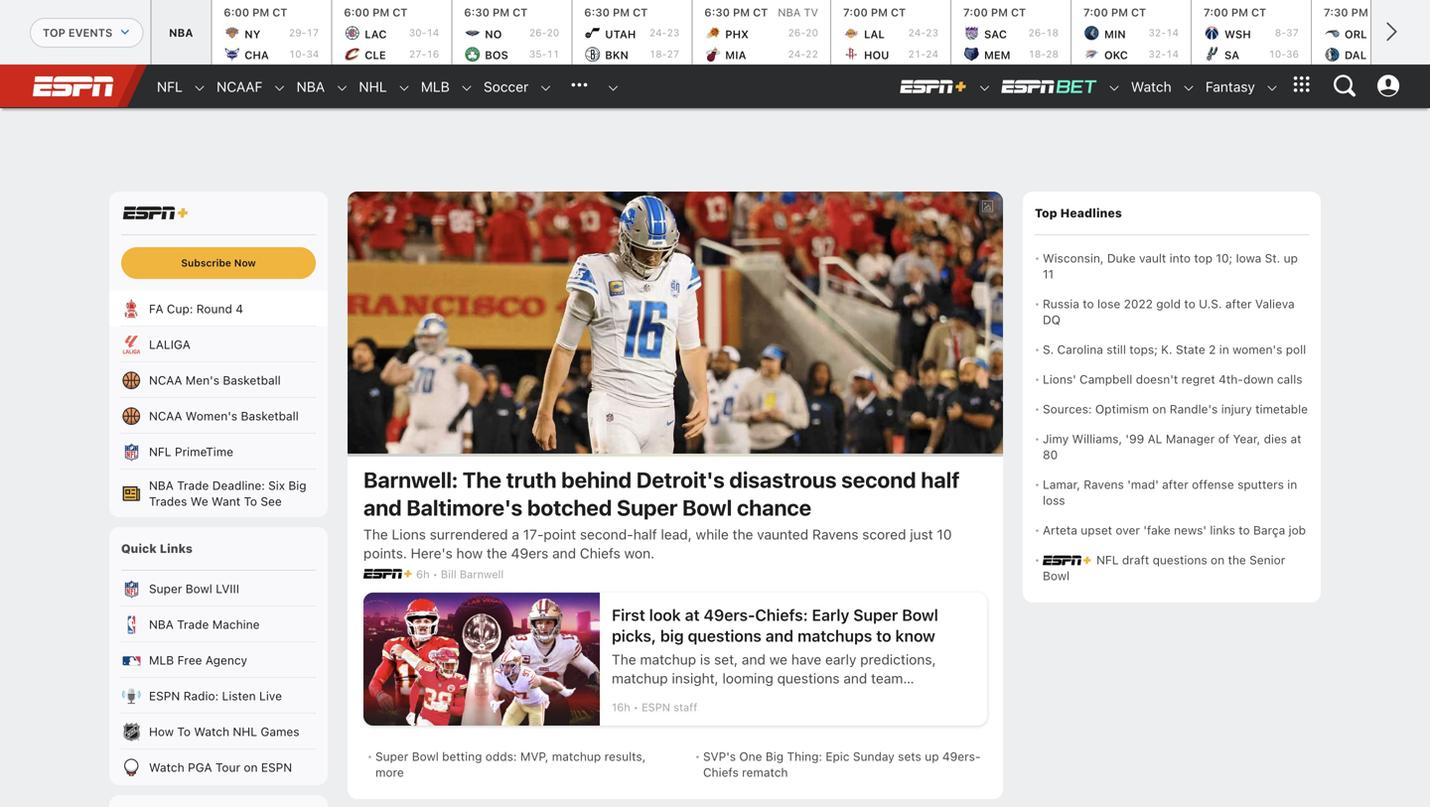 Task type: locate. For each thing, give the bounding box(es) containing it.
0 horizontal spatial 49ers-
[[704, 606, 755, 625]]

sources: optimism on randle's injury timetable link
[[1043, 394, 1309, 424]]

1 6:30 pm ct from the left
[[464, 6, 528, 19]]

7:00 up 'min' on the top right
[[1084, 6, 1109, 19]]

watch left the fantasy link
[[1131, 78, 1172, 95]]

32-14 right 'min' on the top right
[[1149, 27, 1179, 38]]

0 horizontal spatial 6:00 pm ct
[[224, 6, 288, 19]]

4 pm from the left
[[613, 6, 630, 19]]

pm for wsh
[[1232, 6, 1249, 19]]

2 18- from the left
[[1029, 48, 1046, 59]]

1 horizontal spatial 23
[[926, 27, 939, 38]]

jimy williams, '99 al manager of year, dies at 80
[[1043, 432, 1302, 462]]

2 vertical spatial nfl
[[1097, 553, 1119, 567]]

0 horizontal spatial 26-20
[[529, 27, 560, 38]]

0 vertical spatial matchup
[[640, 652, 697, 668]]

2 6:00 pm ct from the left
[[344, 6, 408, 19]]

laliga link
[[109, 327, 328, 363]]

6:30 pm ct nba tv
[[705, 6, 819, 19]]

2 32- from the top
[[1149, 48, 1167, 59]]

0 horizontal spatial 11
[[547, 48, 560, 59]]

lions' campbell doesn't regret 4th-down calls link
[[1043, 365, 1309, 394]]

6:30 pm ct
[[464, 6, 528, 19], [584, 6, 648, 19]]

1 6:00 pm ct from the left
[[224, 6, 288, 19]]

chiefs down the svp's
[[703, 766, 739, 780]]

6:00 pm ct for lac
[[344, 6, 408, 19]]

32-
[[1149, 27, 1167, 38], [1149, 48, 1167, 59]]

0 horizontal spatial 23
[[667, 27, 680, 38]]

on for the
[[1211, 553, 1225, 567]]

6:30 up no
[[464, 6, 490, 19]]

14 for 6:00 pm ct
[[427, 27, 439, 38]]

0 horizontal spatial 20
[[547, 27, 560, 38]]

big right six
[[289, 479, 307, 493]]

baltimore's
[[407, 495, 523, 521]]

2 horizontal spatial 6:30
[[705, 6, 730, 19]]

1 pm from the left
[[252, 6, 270, 19]]

7:00 for sac
[[964, 6, 988, 19]]

80
[[1043, 448, 1058, 462]]

26- for phx
[[788, 27, 806, 38]]

pm up ny
[[252, 6, 270, 19]]

men's
[[186, 374, 220, 387]]

pm up the sac
[[991, 6, 1008, 19]]

0 vertical spatial at
[[1291, 432, 1302, 446]]

nfl primetime link
[[109, 434, 328, 470]]

mlb inside mlb free agency link
[[149, 654, 174, 668]]

2 vertical spatial the
[[612, 652, 637, 668]]

49ers- up set,
[[704, 606, 755, 625]]

basketball right women's
[[241, 409, 299, 423]]

2 horizontal spatial 24-
[[909, 27, 926, 38]]

1 horizontal spatial 18-
[[1029, 48, 1046, 59]]

1 23 from the left
[[667, 27, 680, 38]]

valieva
[[1256, 297, 1295, 311]]

0 vertical spatial up
[[1284, 251, 1298, 265]]

1 horizontal spatial after
[[1226, 297, 1252, 311]]

s.
[[1043, 343, 1054, 357]]

0 horizontal spatial 24-
[[650, 27, 667, 38]]

nfl
[[157, 78, 183, 95], [149, 445, 171, 459], [1097, 553, 1119, 567]]

randle's
[[1170, 402, 1218, 416]]

23 for 6:30 pm ct
[[667, 27, 680, 38]]

6 pm from the left
[[871, 6, 888, 19]]

9 ct from the left
[[1252, 6, 1267, 19]]

1 vertical spatial big
[[766, 750, 784, 764]]

1 ncaa from the top
[[149, 374, 182, 387]]

trade up we
[[177, 479, 209, 493]]

14 for 7:00 pm ct
[[1167, 27, 1179, 38]]

1 horizontal spatial half
[[921, 467, 960, 493]]

0 vertical spatial the
[[463, 467, 502, 493]]

mlb for mlb free agency
[[149, 654, 174, 668]]

odds:
[[486, 750, 517, 764]]

to right how
[[177, 725, 191, 739]]

1 horizontal spatial top
[[1035, 206, 1058, 220]]

up right sets
[[925, 750, 939, 764]]

basketball up "ncaa women's basketball"
[[223, 374, 281, 387]]

in right 2
[[1220, 343, 1230, 357]]

1 vertical spatial 32-
[[1149, 48, 1167, 59]]

barnwell: the truth behind detroit's disastrous second half and baltimore's botched super bowl chance the lions surrendered a 17-point second-half lead, while the vaunted ravens scored just 10 points. here's how the 49ers and chiefs won.
[[364, 467, 960, 562]]

6 ct from the left
[[891, 6, 906, 19]]

23
[[667, 27, 680, 38], [926, 27, 939, 38]]

0 vertical spatial mlb
[[421, 78, 450, 95]]

big up rematch
[[766, 750, 784, 764]]

1 vertical spatial ravens
[[813, 527, 859, 543]]

espn up how
[[149, 690, 180, 703]]

24-23 up the 21-24
[[909, 27, 939, 38]]

1 horizontal spatial to
[[244, 495, 257, 509]]

1 24-23 from the left
[[650, 27, 680, 38]]

2 ncaa from the top
[[149, 409, 182, 423]]

1 7:00 from the left
[[843, 6, 868, 19]]

1 vertical spatial nfl
[[149, 445, 171, 459]]

matchups
[[798, 627, 873, 646]]

7:00 pm ct up the sac
[[964, 6, 1026, 19]]

24- up 21- at the top of page
[[909, 27, 926, 38]]

at inside first look at 49ers-chiefs: early super bowl picks, big questions and matchups to know the matchup is set, and we have early predictions, matchup insight, looming questions and team breakdowns.
[[685, 606, 700, 625]]

pm for min
[[1112, 6, 1129, 19]]

after right u.s.
[[1226, 297, 1252, 311]]

espn left staff
[[642, 701, 671, 714]]

matchup up breakdowns.
[[612, 671, 668, 687]]

nfl left draft
[[1097, 553, 1119, 567]]

30-14
[[409, 27, 439, 38]]

1 7:00 pm ct from the left
[[843, 6, 906, 19]]

0 horizontal spatial after
[[1163, 478, 1189, 492]]

26- up 18-28
[[1029, 27, 1046, 38]]

pm up utah
[[613, 6, 630, 19]]

1 vertical spatial up
[[925, 750, 939, 764]]

1 vertical spatial ncaa
[[149, 409, 182, 423]]

agency
[[206, 654, 247, 668]]

mlb left free
[[149, 654, 174, 668]]

espn for espn radio: listen live
[[149, 690, 180, 703]]

0 vertical spatial trade
[[177, 479, 209, 493]]

super up more on the left of page
[[376, 750, 409, 764]]

and down early
[[844, 671, 868, 687]]

to up "predictions,"
[[877, 627, 892, 646]]

1 horizontal spatial up
[[1284, 251, 1298, 265]]

the inside nfl draft questions on the senior bowl
[[1229, 553, 1247, 567]]

barnwell:
[[364, 467, 458, 493]]

1 vertical spatial 32-14
[[1149, 48, 1179, 59]]

mia
[[726, 49, 747, 62]]

campbell
[[1080, 373, 1133, 386]]

sputters
[[1238, 478, 1285, 492]]

vaunted
[[757, 527, 809, 543]]

to inside the "nba trade deadline: six big trades we want to see"
[[244, 495, 257, 509]]

dies
[[1264, 432, 1288, 446]]

2 10- from the left
[[1269, 48, 1287, 59]]

1 vertical spatial half
[[634, 527, 657, 543]]

0 vertical spatial on
[[1153, 402, 1167, 416]]

1 vertical spatial on
[[1211, 553, 1225, 567]]

10- down 8-
[[1269, 48, 1287, 59]]

3 26- from the left
[[1029, 27, 1046, 38]]

nhl link
[[349, 66, 387, 108]]

nfl inside nfl draft questions on the senior bowl
[[1097, 553, 1119, 567]]

over
[[1116, 524, 1141, 538]]

lal
[[864, 28, 885, 41]]

women's
[[1233, 343, 1283, 357]]

espn down games
[[261, 761, 292, 775]]

we
[[191, 495, 208, 509]]

0 horizontal spatial up
[[925, 750, 939, 764]]

jimy
[[1043, 432, 1069, 446]]

1 horizontal spatial espn
[[261, 761, 292, 775]]

6h
[[416, 568, 430, 581]]

watch down espn radio: listen live
[[194, 725, 230, 739]]

1 vertical spatial nhl
[[233, 725, 257, 739]]

in right sputters
[[1288, 478, 1298, 492]]

1 vertical spatial basketball
[[241, 409, 299, 423]]

1 horizontal spatial questions
[[778, 671, 840, 687]]

0 horizontal spatial chiefs
[[580, 545, 621, 562]]

2 horizontal spatial the
[[1229, 553, 1247, 567]]

up inside svp's one big thing: epic sunday sets up 49ers- chiefs rematch
[[925, 750, 939, 764]]

ncaa up "nfl primetime"
[[149, 409, 182, 423]]

20 for no
[[547, 27, 560, 38]]

mlb inside mlb link
[[421, 78, 450, 95]]

7:00 pm ct for sac
[[964, 6, 1026, 19]]

wisconsin, duke vault into top 10; iowa st. up 11
[[1043, 251, 1298, 281]]

20 up 35-11
[[547, 27, 560, 38]]

top left events
[[43, 26, 65, 39]]

in inside the lamar, ravens 'mad' after offense sputters in loss
[[1288, 478, 1298, 492]]

4 7:00 pm ct from the left
[[1204, 6, 1267, 19]]

18-
[[650, 48, 667, 59], [1029, 48, 1046, 59]]

0 vertical spatial ncaa
[[149, 374, 182, 387]]

1 horizontal spatial 10-
[[1269, 48, 1287, 59]]

set,
[[714, 652, 738, 668]]

1 32- from the top
[[1149, 27, 1167, 38]]

9 pm from the left
[[1232, 6, 1249, 19]]

26- up 24-22
[[788, 27, 806, 38]]

1 horizontal spatial 20
[[806, 27, 819, 38]]

26-20 up 35-11
[[529, 27, 560, 38]]

0 vertical spatial basketball
[[223, 374, 281, 387]]

1 horizontal spatial 11
[[1043, 267, 1054, 281]]

0 horizontal spatial top
[[43, 26, 65, 39]]

1 26-20 from the left
[[529, 27, 560, 38]]

manager
[[1166, 432, 1215, 446]]

1 6:30 from the left
[[464, 6, 490, 19]]

bowl up while
[[683, 495, 733, 521]]

and
[[364, 495, 402, 521], [552, 545, 576, 562], [766, 627, 794, 646], [742, 652, 766, 668], [844, 671, 868, 687]]

3 pm from the left
[[493, 6, 510, 19]]

know
[[896, 627, 936, 646]]

32- right 'min' on the top right
[[1149, 27, 1167, 38]]

1 vertical spatial the
[[364, 527, 388, 543]]

ncaa down the laliga
[[149, 374, 182, 387]]

6:00 up lac at top left
[[344, 6, 370, 19]]

6:00 for ny
[[224, 6, 249, 19]]

6:30 pm ct up no
[[464, 6, 528, 19]]

32- for min
[[1149, 27, 1167, 38]]

vault
[[1140, 251, 1167, 265]]

32-14
[[1149, 27, 1179, 38], [1149, 48, 1179, 59]]

chiefs down second-
[[580, 545, 621, 562]]

0 vertical spatial watch
[[1131, 78, 1172, 95]]

6:00 up ny
[[224, 6, 249, 19]]

2 32-14 from the top
[[1149, 48, 1179, 59]]

7:00 pm ct up wsh
[[1204, 6, 1267, 19]]

18-27
[[650, 48, 680, 59]]

2 horizontal spatial on
[[1211, 553, 1225, 567]]

gold
[[1157, 297, 1181, 311]]

subscribe
[[181, 257, 231, 269]]

espn radio: listen live
[[149, 690, 282, 703]]

24-23 for 6:30 pm ct
[[650, 27, 680, 38]]

18- for bkn
[[650, 48, 667, 59]]

super inside first look at 49ers-chiefs: early super bowl picks, big questions and matchups to know the matchup is set, and we have early predictions, matchup insight, looming questions and team breakdowns.
[[854, 606, 898, 625]]

on down doesn't
[[1153, 402, 1167, 416]]

1 26- from the left
[[529, 27, 547, 38]]

pm up orl
[[1352, 6, 1369, 19]]

0 horizontal spatial at
[[685, 606, 700, 625]]

ct for sac
[[1011, 6, 1026, 19]]

0 vertical spatial 32-14
[[1149, 27, 1179, 38]]

top inside 'button'
[[43, 26, 65, 39]]

cha
[[245, 49, 269, 62]]

0 horizontal spatial in
[[1220, 343, 1230, 357]]

sac
[[985, 28, 1007, 41]]

dal
[[1345, 49, 1367, 62]]

0 vertical spatial nhl
[[359, 78, 387, 95]]

1 horizontal spatial 26-20
[[788, 27, 819, 38]]

1 6:00 from the left
[[224, 6, 249, 19]]

0 horizontal spatial espn
[[149, 690, 180, 703]]

1 10- from the left
[[289, 48, 306, 59]]

pm for utah
[[613, 6, 630, 19]]

0 horizontal spatial to
[[177, 725, 191, 739]]

2 ct from the left
[[393, 6, 408, 19]]

trade inside the "nba trade deadline: six big trades we want to see"
[[177, 479, 209, 493]]

2 horizontal spatial watch
[[1131, 78, 1172, 95]]

6:00 for lac
[[344, 6, 370, 19]]

1 18- from the left
[[650, 48, 667, 59]]

want
[[212, 495, 241, 509]]

2 26-20 from the left
[[788, 27, 819, 38]]

top left "headlines"
[[1035, 206, 1058, 220]]

0 horizontal spatial big
[[289, 479, 307, 493]]

ncaa for ncaa women's basketball
[[149, 409, 182, 423]]

team
[[871, 671, 904, 687]]

1 horizontal spatial chiefs
[[703, 766, 739, 780]]

first look at 49ers-chiefs: early super bowl picks, big questions and matchups to know the matchup is set, and we have early predictions, matchup insight, looming questions and team breakdowns.
[[612, 606, 939, 706]]

nfl left ncaaf link
[[157, 78, 183, 95]]

to down deadline:
[[244, 495, 257, 509]]

8 pm from the left
[[1112, 6, 1129, 19]]

26- up 35-
[[529, 27, 547, 38]]

wisconsin, duke vault into top 10; iowa st. up 11 link
[[1043, 243, 1309, 289]]

0 vertical spatial ravens
[[1084, 478, 1125, 492]]

20
[[547, 27, 560, 38], [806, 27, 819, 38]]

nba link
[[287, 66, 325, 108]]

bowl left "betting"
[[412, 750, 439, 764]]

8 ct from the left
[[1132, 6, 1147, 19]]

0 vertical spatial 11
[[547, 48, 560, 59]]

1 horizontal spatial 24-23
[[909, 27, 939, 38]]

in inside s. carolina still tops; k. state 2 in women's poll 'link'
[[1220, 343, 1230, 357]]

pm up 'min' on the top right
[[1112, 6, 1129, 19]]

14 up 16
[[427, 27, 439, 38]]

1 vertical spatial at
[[685, 606, 700, 625]]

10- for cha
[[289, 48, 306, 59]]

0 vertical spatial 32-
[[1149, 27, 1167, 38]]

2 vertical spatial watch
[[149, 761, 184, 775]]

2 6:30 from the left
[[584, 6, 610, 19]]

2 horizontal spatial 26-
[[1029, 27, 1046, 38]]

up inside wisconsin, duke vault into top 10; iowa st. up 11
[[1284, 251, 1298, 265]]

nba inside nba link
[[297, 78, 325, 95]]

2 horizontal spatial espn
[[642, 701, 671, 714]]

at right look
[[685, 606, 700, 625]]

17-
[[523, 527, 544, 543]]

2 23 from the left
[[926, 27, 939, 38]]

6:30 up utah
[[584, 6, 610, 19]]

ct for utah
[[633, 6, 648, 19]]

26-20 for phx
[[788, 27, 819, 38]]

7 ct from the left
[[1011, 6, 1026, 19]]

pm up wsh
[[1232, 6, 1249, 19]]

0 horizontal spatial 18-
[[650, 48, 667, 59]]

1 vertical spatial 11
[[1043, 267, 1054, 281]]

2 6:00 from the left
[[344, 6, 370, 19]]

3 7:00 from the left
[[1084, 6, 1109, 19]]

1 32-14 from the top
[[1149, 27, 1179, 38]]

1 horizontal spatial at
[[1291, 432, 1302, 446]]

ravens left scored
[[813, 527, 859, 543]]

on inside nfl draft questions on the senior bowl
[[1211, 553, 1225, 567]]

0 vertical spatial big
[[289, 479, 307, 493]]

mlb for mlb
[[421, 78, 450, 95]]

4 ct from the left
[[633, 6, 648, 19]]

11 inside wisconsin, duke vault into top 10; iowa st. up 11
[[1043, 267, 1054, 281]]

2 vertical spatial on
[[244, 761, 258, 775]]

26-20 up 24-22
[[788, 27, 819, 38]]

espn staff
[[642, 701, 698, 714]]

23 up 27
[[667, 27, 680, 38]]

the up baltimore's on the bottom of the page
[[463, 467, 502, 493]]

2 6:30 pm ct from the left
[[584, 6, 648, 19]]

on down links
[[1211, 553, 1225, 567]]

bowl inside super bowl betting odds: mvp, matchup results, more
[[412, 750, 439, 764]]

7:00 pm ct for wsh
[[1204, 6, 1267, 19]]

basketball for ncaa men's basketball
[[223, 374, 281, 387]]

0 horizontal spatial 10-
[[289, 48, 306, 59]]

listen
[[222, 690, 256, 703]]

1 horizontal spatial 6:00
[[344, 6, 370, 19]]

23 for 7:00 pm ct
[[926, 27, 939, 38]]

1 ct from the left
[[272, 6, 288, 19]]

3 7:00 pm ct from the left
[[1084, 6, 1147, 19]]

7:00 up lal
[[843, 6, 868, 19]]

2 vertical spatial questions
[[778, 671, 840, 687]]

0 horizontal spatial 26-
[[529, 27, 547, 38]]

6:30 pm ct up utah
[[584, 6, 648, 19]]

of
[[1219, 432, 1230, 446]]

the up points.
[[364, 527, 388, 543]]

1 trade from the top
[[177, 479, 209, 493]]

espn plus logo image
[[121, 205, 190, 222]]

20 down the tv
[[806, 27, 819, 38]]

to
[[1083, 297, 1094, 311], [1185, 297, 1196, 311], [1239, 524, 1251, 538], [877, 627, 892, 646]]

the down the picks,
[[612, 652, 637, 668]]

0 horizontal spatial 6:30
[[464, 6, 490, 19]]

wisconsin,
[[1043, 251, 1104, 265]]

the left senior on the bottom right of the page
[[1229, 553, 1247, 567]]

0 horizontal spatial ravens
[[813, 527, 859, 543]]

ct for no
[[513, 6, 528, 19]]

0 vertical spatial 49ers-
[[704, 606, 755, 625]]

'fake
[[1144, 524, 1171, 538]]

1 20 from the left
[[547, 27, 560, 38]]

early
[[812, 606, 850, 625]]

no
[[485, 28, 502, 41]]

nfl for nfl draft questions on the senior bowl
[[1097, 553, 1119, 567]]

49ers- inside first look at 49ers-chiefs: early super bowl picks, big questions and matchups to know the matchup is set, and we have early predictions, matchup insight, looming questions and team breakdowns.
[[704, 606, 755, 625]]

6:30 up phx
[[705, 6, 730, 19]]

chiefs inside svp's one big thing: epic sunday sets up 49ers- chiefs rematch
[[703, 766, 739, 780]]

arteta
[[1043, 524, 1078, 538]]

1 horizontal spatial in
[[1288, 478, 1298, 492]]

nfl for nfl
[[157, 78, 183, 95]]

the up barnwell
[[487, 545, 507, 562]]

1 vertical spatial questions
[[688, 627, 762, 646]]

30-
[[409, 27, 427, 38]]

super down quick links
[[149, 582, 182, 596]]

6:00 pm ct up lac at top left
[[344, 6, 408, 19]]

quick links
[[121, 542, 193, 556]]

7:00 for min
[[1084, 6, 1109, 19]]

on right tour
[[244, 761, 258, 775]]

1 vertical spatial after
[[1163, 478, 1189, 492]]

trade down super bowl lviii
[[177, 618, 209, 632]]

trades
[[149, 495, 187, 509]]

ncaa women's basketball link
[[109, 398, 328, 434]]

7:30 pm ct
[[1324, 6, 1387, 19]]

6:00 pm ct up ny
[[224, 6, 288, 19]]

ncaa for ncaa men's basketball
[[149, 374, 182, 387]]

18- right bkn
[[650, 48, 667, 59]]

utah
[[605, 28, 636, 41]]

2 26- from the left
[[788, 27, 806, 38]]

nba up trades
[[149, 479, 174, 493]]

0 vertical spatial to
[[244, 495, 257, 509]]

nba down super bowl lviii
[[149, 618, 174, 632]]

watch for watch pga tour on espn
[[149, 761, 184, 775]]

won.
[[624, 545, 655, 562]]

10- for sa
[[1269, 48, 1287, 59]]

ct
[[272, 6, 288, 19], [393, 6, 408, 19], [513, 6, 528, 19], [633, 6, 648, 19], [753, 6, 768, 19], [891, 6, 906, 19], [1011, 6, 1026, 19], [1132, 6, 1147, 19], [1252, 6, 1267, 19], [1372, 6, 1387, 19]]

7:00 pm ct for min
[[1084, 6, 1147, 19]]

to left the lose
[[1083, 297, 1094, 311]]

super up know
[[854, 606, 898, 625]]

watch pga tour on espn link
[[109, 750, 328, 786]]

8-
[[1276, 27, 1287, 38]]

1 vertical spatial mlb
[[149, 654, 174, 668]]

watch link
[[1122, 66, 1172, 108]]

bowl down arteta
[[1043, 569, 1070, 583]]

women's
[[186, 409, 238, 423]]

14
[[427, 27, 439, 38], [1167, 27, 1179, 38], [1167, 48, 1179, 59]]

0 vertical spatial half
[[921, 467, 960, 493]]

7 pm from the left
[[991, 6, 1008, 19]]

2 20 from the left
[[806, 27, 819, 38]]

1 horizontal spatial 6:00 pm ct
[[344, 6, 408, 19]]

2 trade from the top
[[177, 618, 209, 632]]

nfl draft questions on the senior bowl link
[[1043, 545, 1309, 591]]

fa cup: round 4 link
[[109, 291, 328, 327]]

1 vertical spatial watch
[[194, 725, 230, 739]]

49ers- inside svp's one big thing: epic sunday sets up 49ers- chiefs rematch
[[943, 750, 981, 764]]

at inside jimy williams, '99 al manager of year, dies at 80
[[1291, 432, 1302, 446]]

2 horizontal spatial questions
[[1153, 553, 1208, 567]]

matchup
[[640, 652, 697, 668], [612, 671, 668, 687], [552, 750, 601, 764]]

watch
[[1131, 78, 1172, 95], [194, 725, 230, 739], [149, 761, 184, 775]]

first
[[612, 606, 646, 625]]

questions down have
[[778, 671, 840, 687]]

wsh
[[1225, 28, 1252, 41]]

nhl down cle
[[359, 78, 387, 95]]

questions down arteta upset over 'fake news' links to barça job link
[[1153, 553, 1208, 567]]

bowl up know
[[902, 606, 939, 625]]

nba down 34
[[297, 78, 325, 95]]

laliga
[[149, 338, 191, 352]]

pm up no
[[493, 6, 510, 19]]

half up won.
[[634, 527, 657, 543]]

2 horizontal spatial the
[[612, 652, 637, 668]]

nfl left "primetime"
[[149, 445, 171, 459]]

6:30 for no
[[464, 6, 490, 19]]

senior
[[1250, 553, 1286, 567]]

10-34
[[289, 48, 319, 59]]

2 24-23 from the left
[[909, 27, 939, 38]]

duke
[[1108, 251, 1136, 265]]

pm up lal
[[871, 6, 888, 19]]

svp's one big thing: epic sunday sets up 49ers- chiefs rematch
[[703, 750, 981, 780]]

0 vertical spatial after
[[1226, 297, 1252, 311]]

2 7:00 from the left
[[964, 6, 988, 19]]

3 ct from the left
[[513, 6, 528, 19]]

2 pm from the left
[[373, 6, 390, 19]]

32- for okc
[[1149, 48, 1167, 59]]

and up lions
[[364, 495, 402, 521]]

1 horizontal spatial 49ers-
[[943, 750, 981, 764]]

bowl inside first look at 49ers-chiefs: early super bowl picks, big questions and matchups to know the matchup is set, and we have early predictions, matchup insight, looming questions and team breakdowns.
[[902, 606, 939, 625]]

and down chiefs:
[[766, 627, 794, 646]]

32-14 up the watch link
[[1149, 48, 1179, 59]]

espn inside 'link'
[[149, 690, 180, 703]]

1 horizontal spatial big
[[766, 750, 784, 764]]

4 7:00 from the left
[[1204, 6, 1229, 19]]

2 7:00 pm ct from the left
[[964, 6, 1026, 19]]

20 for phx
[[806, 27, 819, 38]]

1 vertical spatial trade
[[177, 618, 209, 632]]

18- down 26-18
[[1029, 48, 1046, 59]]

6:00
[[224, 6, 249, 19], [344, 6, 370, 19]]



Task type: describe. For each thing, give the bounding box(es) containing it.
18- for mem
[[1029, 48, 1046, 59]]

espn for espn staff
[[642, 701, 671, 714]]

0 horizontal spatial the
[[364, 527, 388, 543]]

on for espn
[[244, 761, 258, 775]]

6:00 pm ct for ny
[[224, 6, 288, 19]]

ct for lac
[[393, 6, 408, 19]]

just
[[910, 527, 934, 543]]

6:30 pm ct for no
[[464, 6, 528, 19]]

top for top headlines
[[1035, 206, 1058, 220]]

nba trade deadline: six big trades we want to see
[[149, 479, 307, 509]]

k.
[[1162, 343, 1173, 357]]

year,
[[1233, 432, 1261, 446]]

subscribe now
[[181, 257, 256, 269]]

ct for wsh
[[1252, 6, 1267, 19]]

1 vertical spatial matchup
[[612, 671, 668, 687]]

events
[[68, 26, 113, 39]]

pm for no
[[493, 6, 510, 19]]

29-17
[[289, 27, 319, 38]]

points.
[[364, 545, 407, 562]]

top
[[1195, 251, 1213, 265]]

trade for machine
[[177, 618, 209, 632]]

37
[[1287, 27, 1299, 38]]

sources:
[[1043, 402, 1092, 416]]

4th-
[[1219, 373, 1244, 386]]

nfl link
[[147, 66, 183, 108]]

russia to lose 2022 gold to u.s. after valieva dq link
[[1043, 289, 1309, 335]]

basketball for ncaa women's basketball
[[241, 409, 299, 423]]

breakdowns.
[[612, 690, 694, 706]]

24- for 7:00 pm ct
[[909, 27, 926, 38]]

soccer link
[[474, 66, 529, 108]]

10-36
[[1269, 48, 1299, 59]]

24-23 for 7:00 pm ct
[[909, 27, 939, 38]]

okc
[[1105, 49, 1129, 62]]

tour
[[216, 761, 240, 775]]

al
[[1148, 432, 1163, 446]]

predictions,
[[861, 652, 936, 668]]

mlb free agency link
[[109, 643, 328, 679]]

32-14 for okc
[[1149, 48, 1179, 59]]

24- for 6:30 pm ct
[[650, 27, 667, 38]]

big inside the "nba trade deadline: six big trades we want to see"
[[289, 479, 307, 493]]

ravens inside the lamar, ravens 'mad' after offense sputters in loss
[[1084, 478, 1125, 492]]

bos
[[485, 49, 509, 62]]

32-14 for min
[[1149, 27, 1179, 38]]

doesn't
[[1136, 373, 1179, 386]]

ncaa men's basketball
[[149, 374, 281, 387]]

ncaa men's basketball link
[[109, 363, 328, 398]]

watch for watch
[[1131, 78, 1172, 95]]

fa
[[149, 302, 163, 316]]

questions inside nfl draft questions on the senior bowl
[[1153, 553, 1208, 567]]

1 horizontal spatial 24-
[[788, 48, 806, 59]]

and up looming
[[742, 652, 766, 668]]

lions' campbell doesn't regret 4th-down calls
[[1043, 373, 1303, 386]]

16
[[427, 48, 439, 59]]

7:00 for lal
[[843, 6, 868, 19]]

28
[[1046, 48, 1059, 59]]

top for top events
[[43, 26, 65, 39]]

49ers
[[511, 545, 549, 562]]

26- for sac
[[1029, 27, 1046, 38]]

s. carolina still tops; k. state 2 in women's poll
[[1043, 343, 1307, 357]]

6:30 pm ct for utah
[[584, 6, 648, 19]]

1 vertical spatial to
[[177, 725, 191, 739]]

mem
[[985, 49, 1011, 62]]

still
[[1107, 343, 1127, 357]]

22
[[806, 48, 819, 59]]

how to watch nhl games
[[149, 725, 300, 739]]

lead,
[[661, 527, 692, 543]]

to inside first look at 49ers-chiefs: early super bowl picks, big questions and matchups to know the matchup is set, and we have early predictions, matchup insight, looming questions and team breakdowns.
[[877, 627, 892, 646]]

10 ct from the left
[[1372, 6, 1387, 19]]

and down point
[[552, 545, 576, 562]]

after inside the lamar, ravens 'mad' after offense sputters in loss
[[1163, 478, 1189, 492]]

1 horizontal spatial nhl
[[359, 78, 387, 95]]

machine
[[212, 618, 260, 632]]

10 pm from the left
[[1352, 6, 1369, 19]]

21-24
[[909, 48, 939, 59]]

super inside super bowl betting odds: mvp, matchup results, more
[[376, 750, 409, 764]]

lions'
[[1043, 373, 1077, 386]]

ct for lal
[[891, 6, 906, 19]]

u.s.
[[1199, 297, 1223, 311]]

super inside super bowl lviii link
[[149, 582, 182, 596]]

bowl inside nfl draft questions on the senior bowl
[[1043, 569, 1070, 583]]

draft
[[1123, 553, 1150, 567]]

35-
[[529, 48, 547, 59]]

arteta upset over 'fake news' links to barça job
[[1043, 524, 1307, 538]]

7:00 pm ct for lal
[[843, 6, 906, 19]]

down
[[1244, 373, 1274, 386]]

14 up the watch link
[[1167, 48, 1179, 59]]

nba up nfl link
[[169, 26, 193, 39]]

espn radio: listen live link
[[109, 679, 328, 714]]

calls
[[1278, 373, 1303, 386]]

trade for deadline:
[[177, 479, 209, 493]]

dq
[[1043, 313, 1061, 327]]

super bowl betting odds: mvp, matchup results, more
[[376, 750, 646, 780]]

s. carolina still tops; k. state 2 in women's poll link
[[1043, 335, 1309, 365]]

6:30 for utah
[[584, 6, 610, 19]]

after inside russia to lose 2022 gold to u.s. after valieva dq
[[1226, 297, 1252, 311]]

big inside svp's one big thing: epic sunday sets up 49ers- chiefs rematch
[[766, 750, 784, 764]]

top headlines
[[1035, 206, 1122, 220]]

bkn
[[605, 49, 629, 62]]

nfl for nfl primetime
[[149, 445, 171, 459]]

'99
[[1126, 432, 1145, 446]]

26-20 for no
[[529, 27, 560, 38]]

35-11
[[529, 48, 560, 59]]

lviii
[[216, 582, 239, 596]]

nba trade machine
[[149, 618, 260, 632]]

0 horizontal spatial the
[[487, 545, 507, 562]]

ct for min
[[1132, 6, 1147, 19]]

williams,
[[1073, 432, 1123, 446]]

pm for sac
[[991, 6, 1008, 19]]

here's
[[411, 545, 453, 562]]

ct for ny
[[272, 6, 288, 19]]

29-
[[289, 27, 306, 38]]

1 horizontal spatial the
[[733, 527, 754, 543]]

second-
[[580, 527, 634, 543]]

to right links
[[1239, 524, 1251, 538]]

phx
[[726, 28, 749, 41]]

mlb link
[[411, 66, 450, 108]]

chiefs inside barnwell: the truth behind detroit's disastrous second half and baltimore's botched super bowl chance the lions surrendered a 17-point second-half lead, while the vaunted ravens scored just 10 points. here's how the 49ers and chiefs won.
[[580, 545, 621, 562]]

barnwell
[[460, 568, 504, 581]]

bowl inside barnwell: the truth behind detroit's disastrous second half and baltimore's botched super bowl chance the lions surrendered a 17-point second-half lead, while the vaunted ravens scored just 10 points. here's how the 49ers and chiefs won.
[[683, 495, 733, 521]]

pm for lac
[[373, 6, 390, 19]]

while
[[696, 527, 729, 543]]

bowl inside super bowl lviii link
[[186, 582, 212, 596]]

7:30
[[1324, 6, 1349, 19]]

pga
[[188, 761, 212, 775]]

russia
[[1043, 297, 1080, 311]]

ravens inside barnwell: the truth behind detroit's disastrous second half and baltimore's botched super bowl chance the lions surrendered a 17-point second-half lead, while the vaunted ravens scored just 10 points. here's how the 49ers and chiefs won.
[[813, 527, 859, 543]]

behind
[[562, 467, 632, 493]]

lamar,
[[1043, 478, 1081, 492]]

now
[[234, 257, 256, 269]]

chance
[[737, 495, 812, 521]]

24-22
[[788, 48, 819, 59]]

26- for no
[[529, 27, 547, 38]]

round
[[196, 302, 232, 316]]

nba left the tv
[[778, 6, 801, 19]]

more
[[376, 766, 404, 780]]

5 pm from the left
[[733, 6, 750, 19]]

state
[[1176, 343, 1206, 357]]

to left u.s.
[[1185, 297, 1196, 311]]

0 horizontal spatial half
[[634, 527, 657, 543]]

super inside barnwell: the truth behind detroit's disastrous second half and baltimore's botched super bowl chance the lions surrendered a 17-point second-half lead, while the vaunted ravens scored just 10 points. here's how the 49ers and chiefs won.
[[617, 495, 678, 521]]

optimism
[[1096, 402, 1149, 416]]

is
[[700, 652, 711, 668]]

pm for lal
[[871, 6, 888, 19]]

3 6:30 from the left
[[705, 6, 730, 19]]

super bowl betting odds: mvp, matchup results, more link
[[376, 742, 676, 788]]

deadline:
[[212, 479, 265, 493]]

early
[[826, 652, 857, 668]]

nba inside nba trade machine link
[[149, 618, 174, 632]]

the inside first look at 49ers-chiefs: early super bowl picks, big questions and matchups to know the matchup is set, and we have early predictions, matchup insight, looming questions and team breakdowns.
[[612, 652, 637, 668]]

0 horizontal spatial questions
[[688, 627, 762, 646]]

we
[[770, 652, 788, 668]]

pm for ny
[[252, 6, 270, 19]]

nba inside the "nba trade deadline: six big trades we want to see"
[[149, 479, 174, 493]]

svp's one big thing: epic sunday sets up 49ers- chiefs rematch link
[[703, 742, 984, 788]]

how to watch nhl games link
[[109, 714, 328, 750]]

5 ct from the left
[[753, 6, 768, 19]]

7:00 for wsh
[[1204, 6, 1229, 19]]

matchup inside super bowl betting odds: mvp, matchup results, more
[[552, 750, 601, 764]]

fantasy link
[[1196, 66, 1256, 108]]

4
[[236, 302, 243, 316]]



Task type: vqa. For each thing, say whether or not it's contained in the screenshot.
rightmost 9
no



